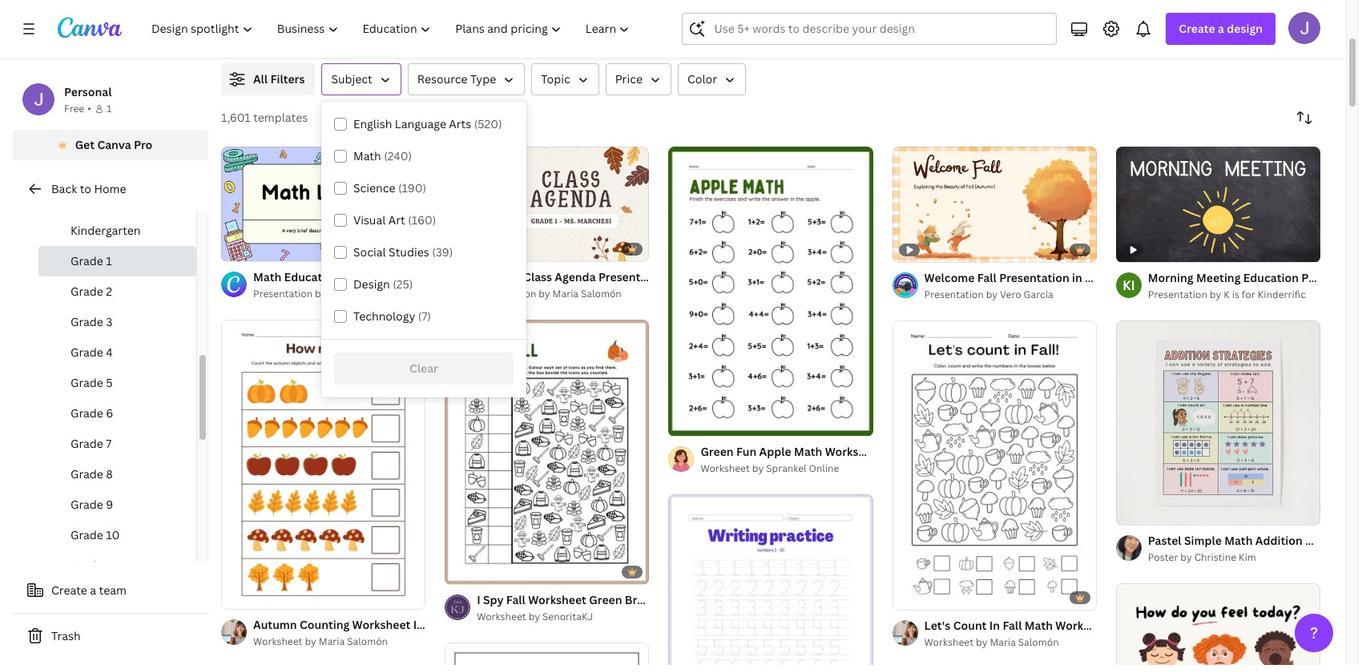 Task type: describe. For each thing, give the bounding box(es) containing it.
•
[[88, 102, 91, 115]]

type
[[470, 71, 496, 87]]

grade 6
[[71, 406, 113, 421]]

free •
[[64, 102, 91, 115]]

presentation by maria salomón link
[[477, 286, 649, 302]]

salomón for presentation by vero garcía
[[1018, 635, 1059, 649]]

grade for grade 1
[[71, 253, 103, 268]]

apple
[[759, 444, 792, 459]]

for
[[1242, 287, 1256, 301]]

i spy fall worksheet green brown link
[[477, 592, 660, 609]]

filters
[[270, 71, 305, 87]]

grade 4 link
[[38, 337, 196, 368]]

presentation by k is for kinderrific
[[1148, 287, 1306, 301]]

get canva pro
[[75, 137, 153, 152]]

all filters
[[253, 71, 305, 87]]

worksheet by maria salomón link for canva
[[253, 634, 426, 650]]

arts
[[449, 116, 471, 131]]

is
[[1232, 287, 1240, 301]]

1 for the 1 of 14 link
[[232, 242, 237, 254]]

math inside green fun apple math worksheet worksheet by sprankel online
[[794, 444, 823, 459]]

Sort by button
[[1289, 102, 1321, 134]]

price
[[615, 71, 643, 87]]

grade for grade 7
[[71, 436, 103, 451]]

grade 5 link
[[38, 368, 196, 398]]

presentation by vero garcía link
[[925, 287, 1097, 303]]

0 vertical spatial math
[[353, 148, 381, 163]]

create a design button
[[1166, 13, 1276, 45]]

grade 10 link
[[38, 520, 196, 551]]

garcía
[[1024, 287, 1054, 301]]

i
[[477, 592, 481, 608]]

grade for grade 8
[[71, 466, 103, 482]]

autumn class agenda presentation in colorful playful style image
[[445, 146, 649, 261]]

kindergarten link
[[38, 216, 196, 246]]

green fun apple math worksheet link
[[701, 443, 884, 461]]

presentation by canva creative studio link
[[253, 286, 432, 302]]

worksheet by maria salomón for vero
[[925, 635, 1059, 649]]

Search search field
[[714, 14, 1047, 44]]

maria inside autumn class agenda presentation in colorful playful style presentation by maria salomón
[[553, 287, 579, 300]]

autumn counting worksheet in brown and orange illustrative style image
[[221, 320, 426, 609]]

get canva pro button
[[13, 130, 208, 160]]

fun
[[736, 444, 757, 459]]

grade 2 link
[[38, 276, 196, 307]]

of for poster by christine kim
[[1134, 506, 1143, 518]]

1 of 14
[[232, 242, 260, 254]]

style
[[773, 269, 801, 284]]

grade 3
[[71, 314, 113, 329]]

presentation left in
[[599, 269, 669, 284]]

grade 5
[[71, 375, 113, 390]]

by inside green fun apple math worksheet worksheet by sprankel online
[[752, 462, 764, 475]]

creative
[[360, 287, 399, 300]]

green inside green fun apple math worksheet worksheet by sprankel online
[[701, 444, 734, 459]]

3
[[106, 314, 113, 329]]

(7)
[[418, 309, 431, 324]]

agenda
[[555, 269, 596, 284]]

10
[[106, 527, 120, 543]]

visual art (160)
[[353, 212, 436, 228]]

of for presentation by canva creative studio
[[239, 242, 248, 254]]

grade 9 link
[[38, 490, 196, 520]]

colorful
[[685, 269, 730, 284]]

create a design
[[1179, 21, 1263, 36]]

grade for grade 10
[[71, 527, 103, 543]]

playful
[[732, 269, 770, 284]]

technology
[[353, 309, 415, 324]]

green fun apple math worksheet worksheet by sprankel online
[[701, 444, 884, 475]]

presentation by k is for kinderrific link
[[1148, 287, 1321, 303]]

resource type button
[[408, 63, 525, 95]]

k is for kinderrific image
[[1116, 272, 1142, 298]]

poster
[[1148, 550, 1178, 564]]

grade 3 link
[[38, 307, 196, 337]]

english language arts (520)
[[353, 116, 502, 131]]

personal
[[64, 84, 112, 99]]

templates
[[253, 110, 308, 125]]

writing numbers worksheet in purple white simple style image
[[669, 495, 873, 665]]

team
[[99, 583, 127, 598]]

subject button
[[322, 63, 401, 95]]

a for design
[[1218, 21, 1225, 36]]

i spy fall worksheet green brown image
[[445, 320, 649, 584]]

to
[[80, 181, 91, 196]]

let's count in fall math worksheet in monochromatic illustrative style image
[[892, 320, 1097, 609]]

presentation for presentation by vero garcía
[[925, 287, 984, 301]]

grade 7
[[71, 436, 112, 451]]

simple
[[1184, 533, 1222, 548]]

grade for grade 2
[[71, 284, 103, 299]]

visual
[[353, 212, 386, 228]]

1,601
[[221, 110, 251, 125]]

grade for grade 4
[[71, 345, 103, 360]]

kindergarten
[[71, 223, 141, 238]]

vero
[[1000, 287, 1022, 301]]

christine
[[1195, 550, 1237, 564]]

grade 9
[[71, 497, 113, 512]]

a for team
[[90, 583, 96, 598]]

2 for pastel simple math addition strategies poster image
[[1145, 506, 1150, 518]]

0 horizontal spatial 1 of 2 link
[[221, 320, 426, 609]]

sprankel
[[766, 462, 807, 475]]

14
[[250, 242, 260, 254]]

trash link
[[13, 620, 208, 652]]

poster by christine kim link
[[1148, 550, 1321, 566]]

7
[[106, 436, 112, 451]]

grade for grade 5
[[71, 375, 103, 390]]

1 vertical spatial canva
[[329, 287, 358, 300]]

science
[[353, 180, 396, 196]]



Task type: locate. For each thing, give the bounding box(es) containing it.
a left team
[[90, 583, 96, 598]]

grade up the 'grade 2' at the top left of the page
[[71, 253, 103, 268]]

green inside i spy fall worksheet green brown worksheet by senoritakj
[[589, 592, 622, 608]]

green left fun
[[701, 444, 734, 459]]

1 vertical spatial create
[[51, 583, 87, 598]]

1 horizontal spatial canva
[[329, 287, 358, 300]]

1
[[106, 102, 112, 115], [232, 242, 237, 254], [106, 253, 112, 268], [1127, 506, 1132, 518], [232, 590, 237, 602]]

1 vertical spatial a
[[90, 583, 96, 598]]

grade inside grade 7 link
[[71, 436, 103, 451]]

1 for the rightmost 1 of 2 link
[[1127, 506, 1132, 518]]

grade for grade 9
[[71, 497, 103, 512]]

1 grade from the top
[[71, 253, 103, 268]]

grade left 5
[[71, 375, 103, 390]]

top level navigation element
[[141, 13, 644, 45]]

grade inside grade 2 link
[[71, 284, 103, 299]]

salomón for presentation by canva creative studio
[[347, 635, 388, 648]]

1 of 2 for autumn counting worksheet in brown and orange illustrative style image
[[232, 590, 255, 602]]

presentation for presentation by k is for kinderrific
[[1148, 287, 1208, 301]]

create for create a design
[[1179, 21, 1216, 36]]

math left (240)
[[353, 148, 381, 163]]

green left brown
[[589, 592, 622, 608]]

free
[[64, 102, 84, 115]]

all filters button
[[221, 63, 315, 95]]

1 horizontal spatial create
[[1179, 21, 1216, 36]]

4 grade from the top
[[71, 345, 103, 360]]

price button
[[606, 63, 672, 95]]

grade inside grade 10 link
[[71, 527, 103, 543]]

0 horizontal spatial create
[[51, 583, 87, 598]]

11 grade from the top
[[71, 558, 103, 573]]

green
[[701, 444, 734, 459], [589, 592, 622, 608]]

0 horizontal spatial worksheet by maria salomón
[[253, 635, 388, 648]]

all
[[253, 71, 268, 87]]

math up poster by christine kim link
[[1225, 533, 1253, 548]]

pastel simple math addition strategies poster image
[[1116, 320, 1321, 525]]

subject
[[331, 71, 373, 87]]

1 vertical spatial of
[[1134, 506, 1143, 518]]

2 horizontal spatial math
[[1225, 533, 1253, 548]]

0 vertical spatial green
[[701, 444, 734, 459]]

strategies
[[1306, 533, 1358, 548]]

math inside pastel simple math addition strategies poster by christine kim
[[1225, 533, 1253, 548]]

math up online
[[794, 444, 823, 459]]

canva
[[97, 137, 131, 152], [329, 287, 358, 300]]

back to home link
[[13, 173, 208, 205]]

7 grade from the top
[[71, 436, 103, 451]]

1 vertical spatial 1 of 2
[[232, 590, 255, 602]]

school
[[93, 192, 129, 208]]

0 horizontal spatial green
[[589, 592, 622, 608]]

grade 11
[[71, 558, 118, 573]]

worksheet
[[825, 444, 884, 459], [701, 462, 750, 475], [528, 592, 587, 608], [477, 610, 526, 624], [253, 635, 303, 648], [925, 635, 974, 649]]

brown
[[625, 592, 660, 608]]

(190)
[[398, 180, 426, 196]]

by inside i spy fall worksheet green brown worksheet by senoritakj
[[529, 610, 540, 624]]

grade inside grade 4 link
[[71, 345, 103, 360]]

grade left 3
[[71, 314, 103, 329]]

0 horizontal spatial a
[[90, 583, 96, 598]]

online
[[809, 462, 839, 475]]

clear button
[[334, 353, 514, 385]]

0 horizontal spatial worksheet by maria salomón link
[[253, 634, 426, 650]]

9
[[106, 497, 113, 512]]

by inside autumn class agenda presentation in colorful playful style presentation by maria salomón
[[539, 287, 550, 300]]

1 horizontal spatial maria
[[553, 287, 579, 300]]

topic
[[541, 71, 570, 87]]

grade inside grade 9 link
[[71, 497, 103, 512]]

$
[[409, 243, 414, 255]]

1 vertical spatial 2
[[1145, 506, 1150, 518]]

resource
[[417, 71, 468, 87]]

2 grade from the top
[[71, 284, 103, 299]]

grade 8 link
[[38, 459, 196, 490]]

art
[[388, 212, 405, 228]]

1 horizontal spatial green
[[701, 444, 734, 459]]

2 horizontal spatial 2
[[1145, 506, 1150, 518]]

0 vertical spatial create
[[1179, 21, 1216, 36]]

grade
[[71, 253, 103, 268], [71, 284, 103, 299], [71, 314, 103, 329], [71, 345, 103, 360], [71, 375, 103, 390], [71, 406, 103, 421], [71, 436, 103, 451], [71, 466, 103, 482], [71, 497, 103, 512], [71, 527, 103, 543], [71, 558, 103, 573]]

2 vertical spatial 2
[[250, 590, 255, 602]]

create a team button
[[13, 575, 208, 607]]

grade for grade 6
[[71, 406, 103, 421]]

maria for presentation by vero garcía
[[990, 635, 1016, 649]]

grade down grade 1
[[71, 284, 103, 299]]

of inside the 1 of 14 link
[[239, 242, 248, 254]]

addition
[[1256, 533, 1303, 548]]

create a team
[[51, 583, 127, 598]]

8
[[106, 466, 113, 482]]

salomón
[[581, 287, 622, 300], [347, 635, 388, 648], [1018, 635, 1059, 649]]

grade for grade 11
[[71, 558, 103, 573]]

back
[[51, 181, 77, 196]]

1 horizontal spatial salomón
[[581, 287, 622, 300]]

pastel simple math addition strategies poster by christine kim
[[1148, 533, 1358, 564]]

create inside create a design dropdown button
[[1179, 21, 1216, 36]]

pro
[[134, 137, 153, 152]]

jacob simon image
[[1289, 12, 1321, 44]]

a inside dropdown button
[[1218, 21, 1225, 36]]

grade left the 8
[[71, 466, 103, 482]]

1 horizontal spatial worksheet by maria salomón
[[925, 635, 1059, 649]]

pre-school link
[[38, 185, 196, 216]]

grade inside grade 5 link
[[71, 375, 103, 390]]

1 horizontal spatial a
[[1218, 21, 1225, 36]]

0 horizontal spatial maria
[[319, 635, 345, 648]]

presentation down autumn
[[477, 287, 536, 300]]

1,601 templates
[[221, 110, 308, 125]]

create left design
[[1179, 21, 1216, 36]]

pastel
[[1148, 533, 1182, 548]]

6
[[106, 406, 113, 421]]

worksheet by maria salomón for canva
[[253, 635, 388, 648]]

colorful hand drawn mood check social and emotional learning poster image
[[1116, 583, 1321, 665]]

grade left 10
[[71, 527, 103, 543]]

by
[[315, 287, 327, 300], [539, 287, 550, 300], [986, 287, 998, 301], [1210, 287, 1222, 301], [752, 462, 764, 475], [1181, 550, 1192, 564], [529, 610, 540, 624], [305, 635, 316, 648], [976, 635, 988, 649]]

grade 11 link
[[38, 551, 196, 581]]

9 grade from the top
[[71, 497, 103, 512]]

create for create a team
[[51, 583, 87, 598]]

social studies (39)
[[353, 244, 453, 260]]

10 grade from the top
[[71, 527, 103, 543]]

grade inside grade 3 "link"
[[71, 314, 103, 329]]

0 horizontal spatial 2
[[106, 284, 112, 299]]

autumn
[[477, 269, 521, 284]]

0 vertical spatial a
[[1218, 21, 1225, 36]]

2 for autumn counting worksheet in brown and orange illustrative style image
[[250, 590, 255, 602]]

grade up create a team
[[71, 558, 103, 573]]

grade inside grade 8 link
[[71, 466, 103, 482]]

create
[[1179, 21, 1216, 36], [51, 583, 87, 598]]

presentation left vero
[[925, 287, 984, 301]]

grade inside grade 6 link
[[71, 406, 103, 421]]

grade 1
[[71, 253, 112, 268]]

grade for grade 3
[[71, 314, 103, 329]]

8 grade from the top
[[71, 466, 103, 482]]

technology (7)
[[353, 309, 431, 324]]

resource type
[[417, 71, 496, 87]]

worksheet by maria salomón link
[[253, 634, 426, 650], [925, 634, 1097, 650]]

grade 2
[[71, 284, 112, 299]]

5 grade from the top
[[71, 375, 103, 390]]

canva left creative
[[329, 287, 358, 300]]

presentation for presentation by canva creative studio
[[253, 287, 313, 300]]

kim
[[1239, 550, 1257, 564]]

social
[[353, 244, 386, 260]]

0 vertical spatial canva
[[97, 137, 131, 152]]

a inside button
[[90, 583, 96, 598]]

presentation by canva creative studio
[[253, 287, 432, 300]]

2 vertical spatial of
[[239, 590, 248, 602]]

1 vertical spatial green
[[589, 592, 622, 608]]

grade inside grade 11 link
[[71, 558, 103, 573]]

grade 6 link
[[38, 398, 196, 429]]

presentation left k
[[1148, 287, 1208, 301]]

studies
[[389, 244, 429, 260]]

2 horizontal spatial maria
[[990, 635, 1016, 649]]

2 horizontal spatial salomón
[[1018, 635, 1059, 649]]

0 horizontal spatial math
[[353, 148, 381, 163]]

1 of 2 for pastel simple math addition strategies poster image
[[1127, 506, 1150, 518]]

color button
[[678, 63, 746, 95]]

1 horizontal spatial worksheet by maria salomón link
[[925, 634, 1097, 650]]

2 vertical spatial math
[[1225, 533, 1253, 548]]

create inside create a team button
[[51, 583, 87, 598]]

0 horizontal spatial salomón
[[347, 635, 388, 648]]

design
[[1227, 21, 1263, 36]]

spy
[[483, 592, 504, 608]]

1 vertical spatial math
[[794, 444, 823, 459]]

black white lower years relief substitute teacher bundle worksheets image
[[445, 643, 649, 665]]

kinderrific
[[1258, 287, 1306, 301]]

presentation down 14
[[253, 287, 313, 300]]

1 of 2
[[1127, 506, 1150, 518], [232, 590, 255, 602]]

pre-school
[[71, 192, 129, 208]]

1 of 14 link
[[221, 146, 426, 261]]

back to home
[[51, 181, 126, 196]]

1 horizontal spatial 1 of 2 link
[[1116, 320, 1321, 525]]

0 horizontal spatial canva
[[97, 137, 131, 152]]

i spy fall worksheet green brown worksheet by senoritakj
[[477, 592, 660, 624]]

a left design
[[1218, 21, 1225, 36]]

math education presentation skeleton in a purple white black lined style image
[[221, 146, 426, 261]]

presentation
[[599, 269, 669, 284], [253, 287, 313, 300], [477, 287, 536, 300], [925, 287, 984, 301], [1148, 287, 1208, 301]]

autumn class agenda presentation in colorful playful style presentation by maria salomón
[[477, 269, 801, 300]]

0 horizontal spatial 1 of 2
[[232, 590, 255, 602]]

k
[[1224, 287, 1230, 301]]

worksheet by maria salomón
[[253, 635, 388, 648], [925, 635, 1059, 649]]

design (25)
[[353, 276, 413, 292]]

1 for the leftmost 1 of 2 link
[[232, 590, 237, 602]]

a
[[1218, 21, 1225, 36], [90, 583, 96, 598]]

(39)
[[432, 244, 453, 260]]

1 horizontal spatial math
[[794, 444, 823, 459]]

canva left 'pro'
[[97, 137, 131, 152]]

trash
[[51, 628, 81, 644]]

create down grade 11
[[51, 583, 87, 598]]

design
[[353, 276, 390, 292]]

grade left 6 in the left bottom of the page
[[71, 406, 103, 421]]

worksheet by sprankel online link
[[701, 461, 873, 477]]

maria for presentation by canva creative studio
[[319, 635, 345, 648]]

pre-
[[71, 192, 93, 208]]

by inside pastel simple math addition strategies poster by christine kim
[[1181, 550, 1192, 564]]

3 grade from the top
[[71, 314, 103, 329]]

0 vertical spatial 2
[[106, 284, 112, 299]]

grade left 4 at the bottom left of page
[[71, 345, 103, 360]]

worksheet by senoritakj link
[[477, 609, 649, 625]]

(25)
[[393, 276, 413, 292]]

worksheet by maria salomón link for vero
[[925, 634, 1097, 650]]

1 horizontal spatial 2
[[250, 590, 255, 602]]

green fun apple math worksheet image
[[669, 147, 873, 436]]

salomón inside autumn class agenda presentation in colorful playful style presentation by maria salomón
[[581, 287, 622, 300]]

grade left '9' on the bottom left of the page
[[71, 497, 103, 512]]

6 grade from the top
[[71, 406, 103, 421]]

language
[[395, 116, 446, 131]]

1 horizontal spatial 1 of 2
[[1127, 506, 1150, 518]]

1 of 2 link
[[221, 320, 426, 609], [1116, 320, 1321, 525]]

0 vertical spatial of
[[239, 242, 248, 254]]

canva inside button
[[97, 137, 131, 152]]

0 vertical spatial 1 of 2
[[1127, 506, 1150, 518]]

grade left "7"
[[71, 436, 103, 451]]

presentation by vero garcía
[[925, 287, 1054, 301]]

None search field
[[682, 13, 1057, 45]]

k is for kinderrific element
[[1116, 272, 1142, 298]]

(240)
[[384, 148, 412, 163]]

grade 8
[[71, 466, 113, 482]]

of
[[239, 242, 248, 254], [1134, 506, 1143, 518], [239, 590, 248, 602]]



Task type: vqa. For each thing, say whether or not it's contained in the screenshot.


